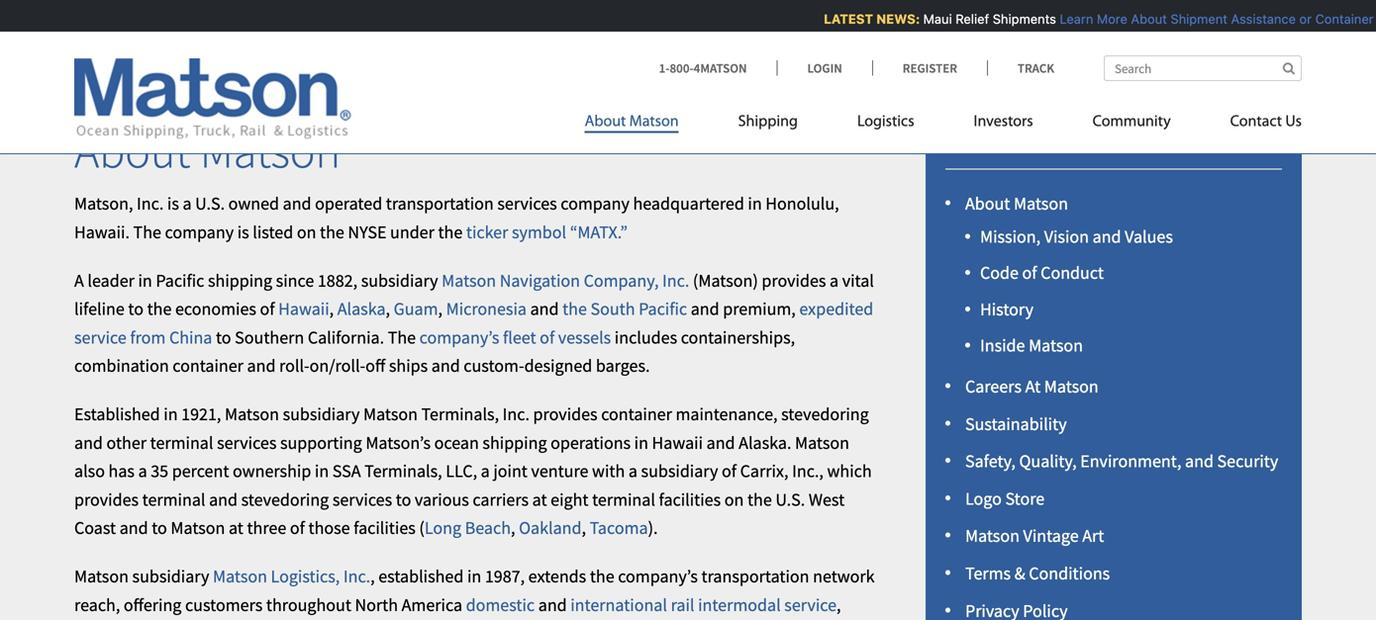 Task type: vqa. For each thing, say whether or not it's contained in the screenshot.
and Ports
no



Task type: describe. For each thing, give the bounding box(es) containing it.
1 horizontal spatial about matson link
[[965, 193, 1068, 215]]

the left 'ticker'
[[438, 221, 463, 244]]

matson up at
[[1029, 335, 1083, 357]]

the inside (matson) provides a vital lifeline to the economies of
[[147, 298, 172, 320]]

in inside , established in 1987, extends the company's transportation network reach, offering customers throughout north america
[[467, 566, 481, 588]]

matson up the terms
[[965, 526, 1020, 548]]

southern
[[235, 327, 304, 349]]

safety, quality, environment, and security
[[965, 451, 1279, 473]]

operated
[[315, 193, 382, 215]]

network
[[813, 566, 875, 588]]

hawaii.
[[74, 221, 130, 244]]

shipping inside established in 1921, matson subsidiary matson terminals, inc. provides container maintenance, stevedoring and other terminal services supporting matson's ocean shipping operations in hawaii and alaska. matson also has a 35 percent ownership in ssa terminals, llc, a joint venture with a subsidiary of carrix, inc., which provides terminal and stevedoring services to various carriers at eight terminal facilities on the u.s. west coast and to matson at three of those facilities (
[[483, 432, 547, 454]]

eight
[[551, 489, 589, 511]]

latest
[[820, 11, 869, 26]]

operations
[[551, 432, 631, 454]]

news:
[[872, 11, 916, 26]]

nyse
[[348, 221, 387, 244]]

terms
[[965, 563, 1011, 585]]

and down navigation
[[530, 298, 559, 320]]

off
[[366, 355, 385, 377]]

also
[[74, 461, 105, 483]]

west
[[809, 489, 845, 511]]

login link
[[777, 60, 872, 76]]

1 vertical spatial stevedoring
[[241, 489, 329, 511]]

of inside (matson) provides a vital lifeline to the economies of
[[260, 298, 275, 320]]

a inside matson, inc. is a u.s. owned and operated transportation services company headquartered in honolulu, hawaii. the company is listed on the nyse under the
[[183, 193, 192, 215]]

a right llc, at the bottom left of the page
[[481, 461, 490, 483]]

international
[[571, 594, 667, 617]]

cranes load and offload matson containers from the containership at the terminal. image
[[0, 0, 1376, 78]]

links
[[1079, 127, 1129, 154]]

a right with
[[629, 461, 638, 483]]

2 vertical spatial provides
[[74, 489, 139, 511]]

blue matson logo with ocean, shipping, truck, rail and logistics written beneath it. image
[[74, 58, 352, 140]]

to southern california. the company's fleet of vessels
[[212, 327, 611, 349]]

the down operated
[[320, 221, 344, 244]]

about inside top menu navigation
[[585, 114, 626, 130]]

to left 'various'
[[396, 489, 411, 511]]

customers
[[185, 594, 263, 617]]

about matson inside section
[[965, 193, 1068, 215]]

history
[[980, 298, 1034, 321]]

0 horizontal spatial services
[[217, 432, 277, 454]]

security
[[1218, 451, 1279, 473]]

top menu navigation
[[585, 104, 1302, 145]]

contact us link
[[1201, 104, 1302, 145]]

(matson)
[[693, 270, 758, 292]]

offering
[[124, 594, 182, 617]]

roll-
[[279, 355, 310, 377]]

values
[[1125, 226, 1173, 248]]

of right fleet
[[540, 327, 555, 349]]

at
[[1025, 376, 1041, 398]]

matson logistics, inc. link
[[213, 566, 370, 588]]

1921,
[[181, 404, 221, 426]]

joint
[[493, 461, 528, 483]]

expedited service from china link
[[74, 298, 874, 349]]

0 vertical spatial company
[[561, 193, 630, 215]]

domestic
[[466, 594, 535, 617]]

a left 35
[[138, 461, 147, 483]]

).
[[648, 518, 658, 540]]

of right three on the bottom left
[[290, 518, 305, 540]]

relief
[[952, 11, 985, 26]]

contact
[[1230, 114, 1282, 130]]

in left 1921,
[[164, 404, 178, 426]]

ownership
[[233, 461, 311, 483]]

oakland link
[[519, 518, 582, 540]]

inc. inside matson, inc. is a u.s. owned and operated transportation services company headquartered in honolulu, hawaii. the company is listed on the nyse under the
[[137, 193, 164, 215]]

community
[[1093, 114, 1171, 130]]

u.s. inside matson, inc. is a u.s. owned and operated transportation services company headquartered in honolulu, hawaii. the company is listed on the nyse under the
[[195, 193, 225, 215]]

1 horizontal spatial stevedoring
[[781, 404, 869, 426]]

to down 35
[[152, 518, 167, 540]]

code of conduct
[[980, 262, 1104, 284]]

code
[[980, 262, 1019, 284]]

alaska
[[337, 298, 386, 320]]

and right coast
[[120, 518, 148, 540]]

vision
[[1044, 226, 1089, 248]]

800-
[[670, 60, 694, 76]]

safety, quality, environment, and security link
[[965, 451, 1279, 473]]

contact us
[[1230, 114, 1302, 130]]

the down matson navigation company, inc. link
[[563, 298, 587, 320]]

about matson links
[[946, 127, 1129, 154]]

and down maintenance,
[[707, 432, 735, 454]]

track link
[[987, 60, 1055, 76]]

of left carrix,
[[722, 461, 737, 483]]

established
[[74, 404, 160, 426]]

company's inside , established in 1987, extends the company's transportation network reach, offering customers throughout north america
[[618, 566, 698, 588]]

leader
[[88, 270, 135, 292]]

terminal up tacoma link on the left of page
[[592, 489, 655, 511]]

intermodal
[[698, 594, 781, 617]]

more
[[1093, 11, 1124, 26]]

hawaii , alaska , guam , micronesia and the south pacific and premium,
[[278, 298, 799, 320]]

south
[[591, 298, 635, 320]]

service inside 'expedited service from china'
[[74, 327, 127, 349]]

and inside matson, inc. is a u.s. owned and operated transportation services company headquartered in honolulu, hawaii. the company is listed on the nyse under the
[[283, 193, 311, 215]]

inc.,
[[792, 461, 824, 483]]

matson left the links
[[1006, 127, 1075, 154]]

logo store
[[965, 488, 1045, 510]]

matson up reach,
[[74, 566, 129, 588]]

micronesia link
[[446, 298, 527, 320]]

ticker
[[466, 221, 508, 244]]

matson up 'inc.,'
[[795, 432, 850, 454]]

us
[[1286, 114, 1302, 130]]

terminal down 35
[[142, 489, 205, 511]]

california.
[[308, 327, 384, 349]]

1 horizontal spatial the
[[388, 327, 416, 349]]

supporting
[[280, 432, 362, 454]]

long beach link
[[425, 518, 511, 540]]

1 horizontal spatial is
[[237, 221, 249, 244]]

about matson inside top menu navigation
[[585, 114, 679, 130]]

careers at matson link
[[965, 376, 1099, 398]]

shipping
[[738, 114, 798, 130]]

shipping link
[[709, 104, 828, 145]]

subsidiary up ).
[[641, 461, 718, 483]]

0 horizontal spatial about matson
[[74, 121, 341, 181]]

assistance
[[1227, 11, 1292, 26]]

and right vision
[[1093, 226, 1121, 248]]

on/roll-
[[310, 355, 366, 377]]

0 vertical spatial hawaii
[[278, 298, 329, 320]]

mission, vision and values
[[980, 226, 1173, 248]]

0 horizontal spatial pacific
[[156, 270, 204, 292]]

0 vertical spatial facilities
[[659, 489, 721, 511]]

the inside matson, inc. is a u.s. owned and operated transportation services company headquartered in honolulu, hawaii. the company is listed on the nyse under the
[[133, 221, 161, 244]]

a
[[74, 270, 84, 292]]

matson up customers
[[213, 566, 267, 588]]

0 vertical spatial about matson link
[[585, 104, 709, 145]]

, inside , established in 1987, extends the company's transportation network reach, offering customers throughout north america
[[370, 566, 375, 588]]

guam link
[[394, 298, 438, 320]]

0 vertical spatial terminals,
[[421, 404, 499, 426]]

america
[[402, 594, 462, 617]]

1 vertical spatial terminals,
[[365, 461, 442, 483]]

community link
[[1063, 104, 1201, 145]]

has
[[108, 461, 135, 483]]

conduct
[[1041, 262, 1104, 284]]

shipment
[[1167, 11, 1224, 26]]

sustainability link
[[965, 413, 1067, 436]]

and right ships
[[432, 355, 460, 377]]

in left ssa on the bottom left of page
[[315, 461, 329, 483]]

matson inside top menu navigation
[[630, 114, 679, 130]]

0 horizontal spatial at
[[229, 518, 243, 540]]

carriers
[[473, 489, 529, 511]]

logistics
[[857, 114, 914, 130]]

in right 'operations'
[[634, 432, 649, 454]]

terms & conditions link
[[965, 563, 1110, 585]]

designed
[[524, 355, 592, 377]]

provides inside (matson) provides a vital lifeline to the economies of
[[762, 270, 826, 292]]



Task type: locate. For each thing, give the bounding box(es) containing it.
long beach , oakland , tacoma ).
[[425, 518, 658, 540]]

1 horizontal spatial company's
[[618, 566, 698, 588]]

learn more about shipment assistance or container l link
[[1056, 11, 1376, 26]]

0 horizontal spatial company's
[[420, 327, 499, 349]]

the up international
[[590, 566, 615, 588]]

0 vertical spatial services
[[497, 193, 557, 215]]

container down barges.
[[601, 404, 672, 426]]

1 horizontal spatial shipping
[[483, 432, 547, 454]]

about
[[1127, 11, 1163, 26], [585, 114, 626, 130], [74, 121, 190, 181], [946, 127, 1002, 154], [965, 193, 1010, 215]]

honolulu,
[[766, 193, 839, 215]]

pacific up includes
[[639, 298, 687, 320]]

1 vertical spatial u.s.
[[776, 489, 805, 511]]

of inside the about matson links section
[[1022, 262, 1037, 284]]

terms & conditions
[[965, 563, 1110, 585]]

1 vertical spatial on
[[725, 489, 744, 511]]

oakland
[[519, 518, 582, 540]]

0 vertical spatial service
[[74, 327, 127, 349]]

ticker symbol "matx." link
[[466, 221, 628, 244]]

0 vertical spatial stevedoring
[[781, 404, 869, 426]]

domestic link
[[466, 594, 535, 617]]

matson right 1921,
[[225, 404, 279, 426]]

subsidiary
[[361, 270, 438, 292], [283, 404, 360, 426], [641, 461, 718, 483], [132, 566, 209, 588]]

long
[[425, 518, 462, 540]]

1 horizontal spatial hawaii
[[652, 432, 703, 454]]

matson up matson subsidiary matson logistics, inc. on the left bottom of page
[[171, 518, 225, 540]]

services down ssa on the bottom left of page
[[333, 489, 392, 511]]

containerships,
[[681, 327, 795, 349]]

matson down 1-
[[630, 114, 679, 130]]

transportation up intermodal
[[702, 566, 810, 588]]

1 vertical spatial shipping
[[483, 432, 547, 454]]

established
[[378, 566, 464, 588]]

inc. up north
[[343, 566, 370, 588]]

1 horizontal spatial provides
[[533, 404, 598, 426]]

in right leader
[[138, 270, 152, 292]]

subsidiary up offering
[[132, 566, 209, 588]]

0 horizontal spatial u.s.
[[195, 193, 225, 215]]

is left listed on the top left of page
[[237, 221, 249, 244]]

0 vertical spatial is
[[167, 193, 179, 215]]

the inside established in 1921, matson subsidiary matson terminals, inc. provides container maintenance, stevedoring and other terminal services supporting matson's ocean shipping operations in hawaii and alaska. matson also has a 35 percent ownership in ssa terminals, llc, a joint venture with a subsidiary of carrix, inc., which provides terminal and stevedoring services to various carriers at eight terminal facilities on the u.s. west coast and to matson at three of those facilities (
[[748, 489, 772, 511]]

inside
[[980, 335, 1025, 357]]

and down (matson)
[[691, 298, 720, 320]]

1 vertical spatial the
[[388, 327, 416, 349]]

1 horizontal spatial container
[[601, 404, 672, 426]]

services up symbol
[[497, 193, 557, 215]]

hawaii inside established in 1921, matson subsidiary matson terminals, inc. provides container maintenance, stevedoring and other terminal services supporting matson's ocean shipping operations in hawaii and alaska. matson also has a 35 percent ownership in ssa terminals, llc, a joint venture with a subsidiary of carrix, inc., which provides terminal and stevedoring services to various carriers at eight terminal facilities on the u.s. west coast and to matson at three of those facilities (
[[652, 432, 703, 454]]

the up ships
[[388, 327, 416, 349]]

container down china
[[173, 355, 244, 377]]

symbol
[[512, 221, 567, 244]]

and up listed on the top left of page
[[283, 193, 311, 215]]

container
[[1311, 11, 1370, 26]]

ocean
[[434, 432, 479, 454]]

company down owned at the left top of the page
[[165, 221, 234, 244]]

mission,
[[980, 226, 1041, 248]]

0 vertical spatial at
[[532, 489, 547, 511]]

1 horizontal spatial at
[[532, 489, 547, 511]]

company's down micronesia
[[420, 327, 499, 349]]

and left security on the right bottom
[[1185, 451, 1214, 473]]

u.s. left owned at the left top of the page
[[195, 193, 225, 215]]

1 horizontal spatial on
[[725, 489, 744, 511]]

stevedoring down ownership
[[241, 489, 329, 511]]

pacific up economies
[[156, 270, 204, 292]]

about matson link
[[585, 104, 709, 145], [965, 193, 1068, 215]]

coast
[[74, 518, 116, 540]]

1 vertical spatial company
[[165, 221, 234, 244]]

at up "long beach , oakland , tacoma )."
[[532, 489, 547, 511]]

terminals, up ocean
[[421, 404, 499, 426]]

1-800-4matson
[[659, 60, 747, 76]]

and up also
[[74, 432, 103, 454]]

0 vertical spatial pacific
[[156, 270, 204, 292]]

2 horizontal spatial services
[[497, 193, 557, 215]]

services up ownership
[[217, 432, 277, 454]]

store
[[1006, 488, 1045, 510]]

careers at matson
[[965, 376, 1099, 398]]

company's
[[420, 327, 499, 349], [618, 566, 698, 588]]

transportation inside , established in 1987, extends the company's transportation network reach, offering customers throughout north america
[[702, 566, 810, 588]]

guam
[[394, 298, 438, 320]]

1 horizontal spatial pacific
[[639, 298, 687, 320]]

facilities
[[659, 489, 721, 511], [354, 518, 416, 540]]

u.s.
[[195, 193, 225, 215], [776, 489, 805, 511]]

1-
[[659, 60, 670, 76]]

matson vintage art
[[965, 526, 1104, 548]]

2 horizontal spatial about matson
[[965, 193, 1068, 215]]

with
[[592, 461, 625, 483]]

0 vertical spatial container
[[173, 355, 244, 377]]

Search search field
[[1104, 55, 1302, 81]]

0 horizontal spatial about matson link
[[585, 104, 709, 145]]

u.s. inside established in 1921, matson subsidiary matson terminals, inc. provides container maintenance, stevedoring and other terminal services supporting matson's ocean shipping operations in hawaii and alaska. matson also has a 35 percent ownership in ssa terminals, llc, a joint venture with a subsidiary of carrix, inc., which provides terminal and stevedoring services to various carriers at eight terminal facilities on the u.s. west coast and to matson at three of those facilities (
[[776, 489, 805, 511]]

service down network in the right bottom of the page
[[785, 594, 837, 617]]

0 vertical spatial provides
[[762, 270, 826, 292]]

domestic and international rail intermodal service
[[466, 594, 837, 617]]

hawaii down since
[[278, 298, 329, 320]]

login
[[808, 60, 842, 76]]

1 vertical spatial at
[[229, 518, 243, 540]]

which
[[827, 461, 872, 483]]

and down "southern"
[[247, 355, 276, 377]]

1 horizontal spatial u.s.
[[776, 489, 805, 511]]

2 vertical spatial services
[[333, 489, 392, 511]]

under
[[390, 221, 435, 244]]

extends
[[528, 566, 586, 588]]

fleet
[[503, 327, 536, 349]]

and down extends
[[538, 594, 567, 617]]

and
[[283, 193, 311, 215], [1093, 226, 1121, 248], [530, 298, 559, 320], [691, 298, 720, 320], [247, 355, 276, 377], [432, 355, 460, 377], [74, 432, 103, 454], [707, 432, 735, 454], [1185, 451, 1214, 473], [209, 489, 238, 511], [120, 518, 148, 540], [538, 594, 567, 617]]

company,
[[584, 270, 659, 292]]

of up "southern"
[[260, 298, 275, 320]]

0 horizontal spatial shipping
[[208, 270, 272, 292]]

1-800-4matson link
[[659, 60, 777, 76]]

at left three on the bottom left
[[229, 518, 243, 540]]

1 horizontal spatial company
[[561, 193, 630, 215]]

careers
[[965, 376, 1022, 398]]

venture
[[531, 461, 589, 483]]

1 horizontal spatial facilities
[[659, 489, 721, 511]]

1 vertical spatial container
[[601, 404, 672, 426]]

about matson down 1-
[[585, 114, 679, 130]]

sustainability
[[965, 413, 1067, 436]]

to down economies
[[216, 327, 231, 349]]

in left 1987,
[[467, 566, 481, 588]]

in left honolulu, at the top
[[748, 193, 762, 215]]

inc. left (matson)
[[663, 270, 690, 292]]

1 vertical spatial company's
[[618, 566, 698, 588]]

1 vertical spatial facilities
[[354, 518, 416, 540]]

the inside , established in 1987, extends the company's transportation network reach, offering customers throughout north america
[[590, 566, 615, 588]]

pacific
[[156, 270, 204, 292], [639, 298, 687, 320]]

1 vertical spatial service
[[785, 594, 837, 617]]

throughout
[[266, 594, 351, 617]]

maintenance,
[[676, 404, 778, 426]]

transportation inside matson, inc. is a u.s. owned and operated transportation services company headquartered in honolulu, hawaii. the company is listed on the nyse under the
[[386, 193, 494, 215]]

0 horizontal spatial container
[[173, 355, 244, 377]]

u.s. down 'inc.,'
[[776, 489, 805, 511]]

reach,
[[74, 594, 120, 617]]

matson subsidiary matson logistics, inc.
[[74, 566, 370, 588]]

inc. down custom- at the bottom of the page
[[503, 404, 530, 426]]

matson up matson's
[[363, 404, 418, 426]]

1 vertical spatial transportation
[[702, 566, 810, 588]]

transportation up 'under'
[[386, 193, 494, 215]]

0 vertical spatial company's
[[420, 327, 499, 349]]

those
[[308, 518, 350, 540]]

maui
[[919, 11, 948, 26]]

shipments
[[989, 11, 1052, 26]]

on down carrix,
[[725, 489, 744, 511]]

about matson up mission,
[[965, 193, 1068, 215]]

and down percent
[[209, 489, 238, 511]]

terminals, down matson's
[[365, 461, 442, 483]]

a leader in pacific shipping since 1882, subsidiary matson navigation company, inc.
[[74, 270, 690, 292]]

0 horizontal spatial the
[[133, 221, 161, 244]]

2 horizontal spatial provides
[[762, 270, 826, 292]]

1 horizontal spatial services
[[333, 489, 392, 511]]

inc. inside established in 1921, matson subsidiary matson terminals, inc. provides container maintenance, stevedoring and other terminal services supporting matson's ocean shipping operations in hawaii and alaska. matson also has a 35 percent ownership in ssa terminals, llc, a joint venture with a subsidiary of carrix, inc., which provides terminal and stevedoring services to various carriers at eight terminal facilities on the u.s. west coast and to matson at three of those facilities (
[[503, 404, 530, 426]]

to up from
[[128, 298, 144, 320]]

company's up domestic and international rail intermodal service
[[618, 566, 698, 588]]

the
[[320, 221, 344, 244], [438, 221, 463, 244], [147, 298, 172, 320], [563, 298, 587, 320], [748, 489, 772, 511], [590, 566, 615, 588]]

service down lifeline
[[74, 327, 127, 349]]

0 horizontal spatial transportation
[[386, 193, 494, 215]]

0 horizontal spatial provides
[[74, 489, 139, 511]]

0 vertical spatial the
[[133, 221, 161, 244]]

0 horizontal spatial hawaii
[[278, 298, 329, 320]]

inc. right matson, on the left of page
[[137, 193, 164, 215]]

matson vintage art link
[[965, 526, 1104, 548]]

hawaii down maintenance,
[[652, 432, 703, 454]]

china
[[169, 327, 212, 349]]

company up '"matx."'
[[561, 193, 630, 215]]

0 horizontal spatial company
[[165, 221, 234, 244]]

investors link
[[944, 104, 1063, 145]]

shipping up joint
[[483, 432, 547, 454]]

1 vertical spatial about matson link
[[965, 193, 1068, 215]]

1 vertical spatial hawaii
[[652, 432, 703, 454]]

register
[[903, 60, 957, 76]]

on inside established in 1921, matson subsidiary matson terminals, inc. provides container maintenance, stevedoring and other terminal services supporting matson's ocean shipping operations in hawaii and alaska. matson also has a 35 percent ownership in ssa terminals, llc, a joint venture with a subsidiary of carrix, inc., which provides terminal and stevedoring services to various carriers at eight terminal facilities on the u.s. west coast and to matson at three of those facilities (
[[725, 489, 744, 511]]

1882,
[[318, 270, 358, 292]]

latest news: maui relief shipments learn more about shipment assistance or container l
[[820, 11, 1376, 26]]

includes containerships, combination container and roll-on/roll-off ships and custom-designed barges.
[[74, 327, 795, 377]]

0 vertical spatial transportation
[[386, 193, 494, 215]]

0 horizontal spatial on
[[297, 221, 316, 244]]

about matson links section
[[901, 78, 1327, 621]]

on right listed on the top left of page
[[297, 221, 316, 244]]

custom-
[[464, 355, 524, 377]]

subsidiary up the "supporting"
[[283, 404, 360, 426]]

to inside (matson) provides a vital lifeline to the economies of
[[128, 298, 144, 320]]

of
[[1022, 262, 1037, 284], [260, 298, 275, 320], [540, 327, 555, 349], [722, 461, 737, 483], [290, 518, 305, 540]]

a left 'vital'
[[830, 270, 839, 292]]

1 horizontal spatial service
[[785, 594, 837, 617]]

stevedoring up 'inc.,'
[[781, 404, 869, 426]]

search image
[[1283, 62, 1295, 75]]

subsidiary up the guam link
[[361, 270, 438, 292]]

inc.
[[137, 193, 164, 215], [663, 270, 690, 292], [503, 404, 530, 426], [343, 566, 370, 588]]

mission, vision and values link
[[980, 226, 1173, 248]]

container inside includes containerships, combination container and roll-on/roll-off ships and custom-designed barges.
[[173, 355, 244, 377]]

in inside matson, inc. is a u.s. owned and operated transportation services company headquartered in honolulu, hawaii. the company is listed on the nyse under the
[[748, 193, 762, 215]]

the up from
[[147, 298, 172, 320]]

a inside (matson) provides a vital lifeline to the economies of
[[830, 270, 839, 292]]

matson up the micronesia link
[[442, 270, 496, 292]]

0 horizontal spatial is
[[167, 193, 179, 215]]

about matson up owned at the left top of the page
[[74, 121, 341, 181]]

provides
[[762, 270, 826, 292], [533, 404, 598, 426], [74, 489, 139, 511]]

navigation
[[500, 270, 580, 292]]

0 vertical spatial shipping
[[208, 270, 272, 292]]

container
[[173, 355, 244, 377], [601, 404, 672, 426]]

stevedoring
[[781, 404, 869, 426], [241, 489, 329, 511]]

container inside established in 1921, matson subsidiary matson terminals, inc. provides container maintenance, stevedoring and other terminal services supporting matson's ocean shipping operations in hawaii and alaska. matson also has a 35 percent ownership in ssa terminals, llc, a joint venture with a subsidiary of carrix, inc., which provides terminal and stevedoring services to various carriers at eight terminal facilities on the u.s. west coast and to matson at three of those facilities (
[[601, 404, 672, 426]]

economies
[[175, 298, 256, 320]]

safety,
[[965, 451, 1016, 473]]

matson up owned at the left top of the page
[[200, 121, 341, 181]]

matson up vision
[[1014, 193, 1068, 215]]

provides up premium,
[[762, 270, 826, 292]]

hawaii link
[[278, 298, 329, 320]]

1 vertical spatial is
[[237, 221, 249, 244]]

ssa
[[332, 461, 361, 483]]

vintage
[[1023, 526, 1079, 548]]

shipping up economies
[[208, 270, 272, 292]]

transportation
[[386, 193, 494, 215], [702, 566, 810, 588]]

1 horizontal spatial transportation
[[702, 566, 810, 588]]

None search field
[[1104, 55, 1302, 81]]

conditions
[[1029, 563, 1110, 585]]

north
[[355, 594, 398, 617]]

llc,
[[446, 461, 477, 483]]

about matson link up mission,
[[965, 193, 1068, 215]]

the right hawaii.
[[133, 221, 161, 244]]

provides up coast
[[74, 489, 139, 511]]

matson right at
[[1044, 376, 1099, 398]]

0 horizontal spatial facilities
[[354, 518, 416, 540]]

is
[[167, 193, 179, 215], [237, 221, 249, 244]]

1 vertical spatial provides
[[533, 404, 598, 426]]

includes
[[615, 327, 677, 349]]

0 horizontal spatial stevedoring
[[241, 489, 329, 511]]

1 horizontal spatial about matson
[[585, 114, 679, 130]]

alaska link
[[337, 298, 386, 320]]

combination
[[74, 355, 169, 377]]

1 vertical spatial services
[[217, 432, 277, 454]]

0 vertical spatial on
[[297, 221, 316, 244]]

rail
[[671, 594, 695, 617]]

0 vertical spatial u.s.
[[195, 193, 225, 215]]

0 horizontal spatial service
[[74, 327, 127, 349]]

terminal up percent
[[150, 432, 213, 454]]

the down carrix,
[[748, 489, 772, 511]]

1 vertical spatial pacific
[[639, 298, 687, 320]]

of right code
[[1022, 262, 1037, 284]]

on inside matson, inc. is a u.s. owned and operated transportation services company headquartered in honolulu, hawaii. the company is listed on the nyse under the
[[297, 221, 316, 244]]

a left owned at the left top of the page
[[183, 193, 192, 215]]

is right matson, on the left of page
[[167, 193, 179, 215]]

services inside matson, inc. is a u.s. owned and operated transportation services company headquartered in honolulu, hawaii. the company is listed on the nyse under the
[[497, 193, 557, 215]]



